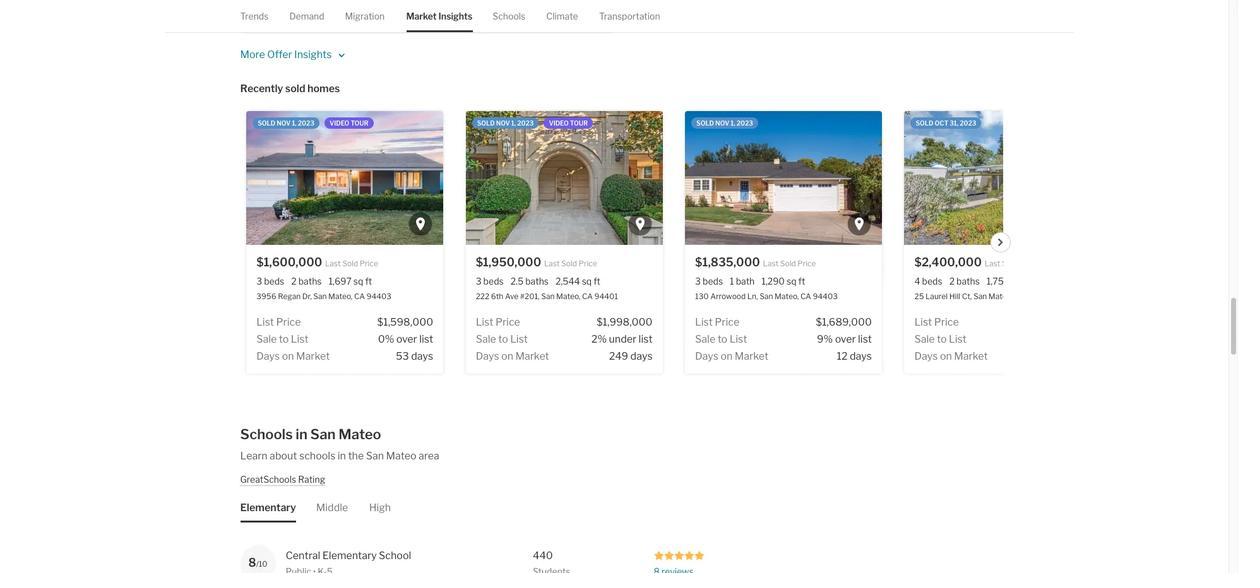 Task type: describe. For each thing, give the bounding box(es) containing it.
2 baths for $1,600,000
[[291, 276, 322, 287]]

12
[[837, 351, 848, 363]]

2023 for $1,835,000
[[737, 119, 753, 127]]

recently sold homes
[[240, 83, 340, 95]]

3 for $1,950,000
[[476, 276, 482, 287]]

baths for $1,950,000
[[525, 276, 549, 287]]

more offer insights
[[240, 49, 334, 61]]

video tour for $1,950,000
[[549, 119, 588, 127]]

1,290 sq ft
[[762, 276, 805, 287]]

$1,600,000 last sold price
[[256, 256, 378, 269]]

price inside $1,835,000 last sold price
[[798, 259, 816, 269]]

sold nov 1, 2023 for $1,600,000
[[258, 119, 314, 127]]

440
[[533, 550, 553, 562]]

sold nov 1, 2023 for $1,835,000
[[696, 119, 753, 127]]

sq for $1,950,000
[[582, 276, 592, 287]]

sold for $1,950,000
[[477, 119, 495, 127]]

next image
[[997, 239, 1005, 246]]

offer
[[267, 49, 292, 61]]

1,750 sq ft
[[987, 276, 1030, 287]]

list down dr,
[[291, 334, 309, 346]]

25
[[915, 292, 924, 301]]

0%
[[378, 334, 394, 346]]

last for $2,400,000
[[985, 259, 1000, 269]]

arrowood
[[710, 292, 746, 301]]

9%
[[817, 334, 833, 346]]

list for $1,600,000
[[419, 334, 433, 346]]

school
[[379, 550, 411, 562]]

sq for $1,600,000
[[353, 276, 363, 287]]

4 mateo, from the left
[[989, 292, 1013, 301]]

days on market for $1,950,000
[[476, 351, 549, 363]]

53 days
[[396, 351, 433, 363]]

more
[[240, 49, 265, 61]]

market insights
[[406, 11, 472, 21]]

middle
[[316, 502, 348, 514]]

oct
[[935, 119, 948, 127]]

sale to list for $1,600,000
[[256, 334, 309, 346]]

san right #201,
[[541, 292, 555, 301]]

san right the
[[366, 450, 384, 462]]

san right 'ct,'
[[974, 292, 987, 301]]

san right dr,
[[313, 292, 327, 301]]

sold nov 1, 2023 for $1,950,000
[[477, 119, 534, 127]]

2.5 baths
[[511, 276, 549, 287]]

market insights link
[[406, 0, 472, 32]]

central elementary school button
[[286, 548, 459, 564]]

sold for $1,600,000
[[342, 259, 358, 269]]

san right ln,
[[760, 292, 773, 301]]

2 for $2,400,000
[[949, 276, 955, 287]]

3956 regan dr, san mateo, ca 94403
[[256, 292, 391, 301]]

laurel
[[926, 292, 948, 301]]

8 /10
[[248, 556, 267, 569]]

list down the 3956
[[256, 316, 274, 328]]

25 laurel hill ct, san mateo, ca 94402
[[915, 292, 1051, 301]]

recently
[[240, 83, 283, 95]]

1, for $1,600,000
[[292, 119, 297, 127]]

1 bath
[[730, 276, 755, 287]]

2%
[[592, 334, 607, 346]]

3 for $1,835,000
[[695, 276, 701, 287]]

days for $1,835,000
[[695, 351, 719, 363]]

sale to list for $1,950,000
[[476, 334, 528, 346]]

video for $1,600,000
[[330, 119, 349, 127]]

high element
[[369, 486, 391, 522]]

migration link
[[345, 0, 385, 32]]

nov for $1,835,000
[[715, 119, 729, 127]]

94402
[[1027, 292, 1051, 301]]

beds for $1,835,000
[[703, 276, 723, 287]]

0% over list
[[378, 334, 433, 346]]

3 beds for $1,835,000
[[695, 276, 723, 287]]

elementary element
[[240, 486, 296, 522]]

222
[[476, 292, 489, 301]]

4 ca from the left
[[1014, 292, 1025, 301]]

transportation link
[[599, 0, 660, 32]]

on for $1,835,000
[[721, 351, 733, 363]]

transportation
[[599, 11, 660, 21]]

ft for $1,835,000
[[798, 276, 805, 287]]

3 mateo, from the left
[[775, 292, 799, 301]]

list price for $1,950,000
[[476, 316, 520, 328]]

1,290
[[762, 276, 785, 287]]

249
[[609, 351, 628, 363]]

list down ave
[[510, 334, 528, 346]]

video tour for $1,600,000
[[330, 119, 368, 127]]

list price for $1,600,000
[[256, 316, 301, 328]]

sold for $1,950,000
[[561, 259, 577, 269]]

1, for $1,950,000
[[511, 119, 516, 127]]

schools in san mateo
[[240, 426, 381, 443]]

list for $1,835,000
[[858, 334, 872, 346]]

$1,950,000
[[476, 256, 541, 269]]

price inside $2,400,000 last sold price
[[1019, 259, 1038, 269]]

days on market for $1,600,000
[[256, 351, 330, 363]]

to for $1,950,000
[[498, 334, 508, 346]]

ft for $1,600,000
[[365, 276, 372, 287]]

sale for $1,600,000
[[256, 334, 277, 346]]

schools for schools
[[493, 11, 526, 21]]

94401
[[594, 292, 618, 301]]

rating
[[298, 474, 325, 485]]

sale inside list price sale to list days on market
[[915, 334, 935, 346]]

130 arrowood ln, san mateo, ca 94403
[[695, 292, 838, 301]]

3 beds for $1,950,000
[[476, 276, 504, 287]]

6th
[[491, 292, 503, 301]]

2023 for $2,400,000
[[960, 119, 976, 127]]

on for $1,600,000
[[282, 351, 294, 363]]

$2,400,000 last sold price
[[915, 256, 1038, 269]]

sold for $1,835,000
[[780, 259, 796, 269]]

4
[[915, 276, 920, 287]]

3 beds for $1,600,000
[[256, 276, 284, 287]]

days for $1,950,000
[[631, 351, 653, 363]]

130
[[695, 292, 709, 301]]

sold for $1,835,000
[[696, 119, 714, 127]]

$1,598,000
[[377, 316, 433, 328]]

learn about schools in the san mateo area
[[240, 450, 439, 462]]

2.5
[[511, 276, 524, 287]]

trends
[[240, 11, 269, 21]]

1,697
[[329, 276, 352, 287]]

$1,600,000
[[256, 256, 322, 269]]

2023 for $1,600,000
[[298, 119, 314, 127]]

2% under list
[[592, 334, 653, 346]]

ft for $2,400,000
[[1024, 276, 1030, 287]]

sold
[[285, 83, 305, 95]]

2,544
[[556, 276, 580, 287]]

last for $1,950,000
[[544, 259, 560, 269]]

greatschools
[[240, 474, 296, 485]]

schools link
[[493, 0, 526, 32]]

/10
[[256, 559, 267, 569]]

over for $1,835,000
[[835, 334, 856, 346]]

beds for $1,950,000
[[483, 276, 504, 287]]

high
[[369, 502, 391, 514]]

1 mateo, from the left
[[328, 292, 353, 301]]

beds for $2,400,000
[[922, 276, 942, 287]]

ct,
[[962, 292, 972, 301]]

climate
[[546, 11, 578, 21]]



Task type: locate. For each thing, give the bounding box(es) containing it.
list price
[[256, 316, 301, 328], [476, 316, 520, 328], [695, 316, 740, 328]]

3 sale from the left
[[695, 334, 716, 346]]

1 horizontal spatial nov
[[496, 119, 510, 127]]

4 last from the left
[[985, 259, 1000, 269]]

3 up 130
[[695, 276, 701, 287]]

2 3 from the left
[[476, 276, 482, 287]]

to for $1,600,000
[[279, 334, 289, 346]]

area
[[419, 450, 439, 462]]

price down hill
[[934, 316, 959, 328]]

1,750
[[987, 276, 1010, 287]]

insights
[[439, 11, 472, 21], [294, 49, 332, 61]]

sold up 1,697 sq ft
[[342, 259, 358, 269]]

94403 up $1,689,000
[[813, 292, 838, 301]]

4 to from the left
[[937, 334, 947, 346]]

mateo, down 2,544
[[556, 292, 581, 301]]

0 horizontal spatial days
[[411, 351, 433, 363]]

0 horizontal spatial tour
[[351, 119, 368, 127]]

san up schools
[[310, 426, 336, 443]]

3 to from the left
[[718, 334, 728, 346]]

list price sale to list days on market
[[915, 316, 988, 363]]

list for $1,950,000
[[639, 334, 653, 346]]

list price down arrowood on the right
[[695, 316, 740, 328]]

1 1, from the left
[[292, 119, 297, 127]]

trends link
[[240, 0, 269, 32]]

to
[[279, 334, 289, 346], [498, 334, 508, 346], [718, 334, 728, 346], [937, 334, 947, 346]]

days on market down regan
[[256, 351, 330, 363]]

#201,
[[520, 292, 540, 301]]

0 horizontal spatial insights
[[294, 49, 332, 61]]

over
[[396, 334, 417, 346], [835, 334, 856, 346]]

2 horizontal spatial sale to list
[[695, 334, 747, 346]]

central elementary school
[[286, 550, 411, 562]]

last inside $2,400,000 last sold price
[[985, 259, 1000, 269]]

list
[[419, 334, 433, 346], [639, 334, 653, 346], [858, 334, 872, 346]]

list price down '6th'
[[476, 316, 520, 328]]

days inside list price sale to list days on market
[[915, 351, 938, 363]]

$1,998,000
[[597, 316, 653, 328]]

0 horizontal spatial 94403
[[367, 292, 391, 301]]

days right "249"
[[631, 351, 653, 363]]

1 horizontal spatial 3 beds
[[476, 276, 504, 287]]

1 nov from the left
[[277, 119, 291, 127]]

baths up dr,
[[298, 276, 322, 287]]

days on market for $1,835,000
[[695, 351, 769, 363]]

1 sold from the left
[[342, 259, 358, 269]]

2 ca from the left
[[582, 292, 593, 301]]

1 list price from the left
[[256, 316, 301, 328]]

1 days on market from the left
[[256, 351, 330, 363]]

last up 2,544
[[544, 259, 560, 269]]

94403 for $1,600,000
[[367, 292, 391, 301]]

3 up the 3956
[[256, 276, 262, 287]]

0 horizontal spatial list price
[[256, 316, 301, 328]]

video tour
[[330, 119, 368, 127], [549, 119, 588, 127]]

1,
[[292, 119, 297, 127], [511, 119, 516, 127], [731, 119, 735, 127]]

0 vertical spatial in
[[296, 426, 308, 443]]

insights right offer
[[294, 49, 332, 61]]

94403 down 1,697 sq ft
[[367, 292, 391, 301]]

3 beds up 130
[[695, 276, 723, 287]]

last inside $1,950,000 last sold price
[[544, 259, 560, 269]]

1 to from the left
[[279, 334, 289, 346]]

price
[[360, 259, 378, 269], [579, 259, 597, 269], [798, 259, 816, 269], [1019, 259, 1038, 269], [276, 316, 301, 328], [496, 316, 520, 328], [715, 316, 740, 328], [934, 316, 959, 328]]

days on market down ave
[[476, 351, 549, 363]]

0 horizontal spatial schools
[[240, 426, 293, 443]]

days for $1,835,000
[[850, 351, 872, 363]]

2 tour from the left
[[570, 119, 588, 127]]

photo of 25 laurel hill ct, san mateo, ca 94402 image
[[904, 111, 1101, 245]]

sq for $2,400,000
[[1012, 276, 1022, 287]]

in
[[296, 426, 308, 443], [338, 450, 346, 462]]

1 on from the left
[[282, 351, 294, 363]]

baths for $2,400,000
[[957, 276, 980, 287]]

ca down 1,290 sq ft
[[801, 292, 811, 301]]

tour for $1,950,000
[[570, 119, 588, 127]]

last inside $1,600,000 last sold price
[[325, 259, 341, 269]]

days on market
[[256, 351, 330, 363], [476, 351, 549, 363], [695, 351, 769, 363]]

2023
[[298, 119, 314, 127], [517, 119, 534, 127], [737, 119, 753, 127], [960, 119, 976, 127]]

3 3 beds from the left
[[695, 276, 723, 287]]

days down 25
[[915, 351, 938, 363]]

sold
[[342, 259, 358, 269], [561, 259, 577, 269], [780, 259, 796, 269], [1002, 259, 1018, 269]]

$1,835,000 last sold price
[[695, 256, 816, 269]]

53
[[396, 351, 409, 363]]

222 6th ave #201, san mateo, ca 94401
[[476, 292, 618, 301]]

beds for $1,600,000
[[264, 276, 284, 287]]

1 vertical spatial elementary
[[322, 550, 377, 562]]

1 2 baths from the left
[[291, 276, 322, 287]]

sale to list
[[256, 334, 309, 346], [476, 334, 528, 346], [695, 334, 747, 346]]

list up 12 days
[[858, 334, 872, 346]]

2 over from the left
[[835, 334, 856, 346]]

2 days from the left
[[631, 351, 653, 363]]

days for $1,950,000
[[476, 351, 499, 363]]

1 sold nov 1, 2023 from the left
[[258, 119, 314, 127]]

3 for $1,600,000
[[256, 276, 262, 287]]

1 horizontal spatial tour
[[570, 119, 588, 127]]

sold up 1,290 sq ft
[[780, 259, 796, 269]]

1 sold from the left
[[258, 119, 275, 127]]

nov for $1,950,000
[[496, 119, 510, 127]]

over down $1,689,000
[[835, 334, 856, 346]]

sold
[[258, 119, 275, 127], [477, 119, 495, 127], [696, 119, 714, 127], [916, 119, 933, 127]]

list up 53 days
[[419, 334, 433, 346]]

0 horizontal spatial in
[[296, 426, 308, 443]]

1, for $1,835,000
[[731, 119, 735, 127]]

3 baths from the left
[[957, 276, 980, 287]]

$1,835,000
[[695, 256, 760, 269]]

2 ft from the left
[[594, 276, 600, 287]]

2 to from the left
[[498, 334, 508, 346]]

2 baths
[[291, 276, 322, 287], [949, 276, 980, 287]]

1 horizontal spatial days
[[631, 351, 653, 363]]

2 horizontal spatial 3
[[695, 276, 701, 287]]

price inside list price sale to list days on market
[[934, 316, 959, 328]]

2 baths from the left
[[525, 276, 549, 287]]

2 horizontal spatial list price
[[695, 316, 740, 328]]

2 horizontal spatial list
[[858, 334, 872, 346]]

sold oct 31, 2023
[[916, 119, 976, 127]]

1 horizontal spatial baths
[[525, 276, 549, 287]]

in left the
[[338, 450, 346, 462]]

market down 'ct,'
[[954, 351, 988, 363]]

1 horizontal spatial mateo
[[386, 450, 416, 462]]

list price for $1,835,000
[[695, 316, 740, 328]]

1 days from the left
[[411, 351, 433, 363]]

1 2 from the left
[[291, 276, 297, 287]]

market for $1,950,000
[[515, 351, 549, 363]]

2 sold nov 1, 2023 from the left
[[477, 119, 534, 127]]

elementary inside button
[[322, 550, 377, 562]]

4 days from the left
[[915, 351, 938, 363]]

elementary
[[240, 502, 296, 514], [322, 550, 377, 562]]

1 last from the left
[[325, 259, 341, 269]]

1,697 sq ft
[[329, 276, 372, 287]]

1 horizontal spatial 1,
[[511, 119, 516, 127]]

sq right "1,697"
[[353, 276, 363, 287]]

0 horizontal spatial over
[[396, 334, 417, 346]]

ft up 94401
[[594, 276, 600, 287]]

0 vertical spatial insights
[[439, 11, 472, 21]]

4 sale from the left
[[915, 334, 935, 346]]

2 2023 from the left
[[517, 119, 534, 127]]

2 on from the left
[[501, 351, 513, 363]]

days right 53
[[411, 351, 433, 363]]

sq right 1,290
[[787, 276, 797, 287]]

mateo, down "1,697"
[[328, 292, 353, 301]]

1 horizontal spatial insights
[[439, 11, 472, 21]]

1 days from the left
[[256, 351, 280, 363]]

1 horizontal spatial sale to list
[[476, 334, 528, 346]]

sale to list down regan
[[256, 334, 309, 346]]

price down ave
[[496, 316, 520, 328]]

last for $1,835,000
[[763, 259, 779, 269]]

1 horizontal spatial 2 baths
[[949, 276, 980, 287]]

1 3 from the left
[[256, 276, 262, 287]]

sold inside $1,600,000 last sold price
[[342, 259, 358, 269]]

1 horizontal spatial video tour
[[549, 119, 588, 127]]

1 vertical spatial insights
[[294, 49, 332, 61]]

mateo left area
[[386, 450, 416, 462]]

249 days
[[609, 351, 653, 363]]

baths up #201,
[[525, 276, 549, 287]]

list down '222' on the left
[[476, 316, 493, 328]]

last up 1,290
[[763, 259, 779, 269]]

baths for $1,600,000
[[298, 276, 322, 287]]

market for $1,835,000
[[735, 351, 769, 363]]

2,544 sq ft
[[556, 276, 600, 287]]

1 vertical spatial schools
[[240, 426, 293, 443]]

beds up '6th'
[[483, 276, 504, 287]]

days on market down arrowood on the right
[[695, 351, 769, 363]]

1
[[730, 276, 734, 287]]

1 tour from the left
[[351, 119, 368, 127]]

sold for $2,400,000
[[1002, 259, 1018, 269]]

sold for $2,400,000
[[916, 119, 933, 127]]

last
[[325, 259, 341, 269], [544, 259, 560, 269], [763, 259, 779, 269], [985, 259, 1000, 269]]

0 horizontal spatial 2
[[291, 276, 297, 287]]

last for $1,600,000
[[325, 259, 341, 269]]

1 94403 from the left
[[367, 292, 391, 301]]

4 2023 from the left
[[960, 119, 976, 127]]

1 over from the left
[[396, 334, 417, 346]]

1 horizontal spatial days on market
[[476, 351, 549, 363]]

over down $1,598,000
[[396, 334, 417, 346]]

0 horizontal spatial 1,
[[292, 119, 297, 127]]

0 horizontal spatial 3
[[256, 276, 262, 287]]

days
[[411, 351, 433, 363], [631, 351, 653, 363], [850, 351, 872, 363]]

3 nov from the left
[[715, 119, 729, 127]]

elementary left school
[[322, 550, 377, 562]]

1 horizontal spatial sold nov 1, 2023
[[477, 119, 534, 127]]

price down regan
[[276, 316, 301, 328]]

price up 1,290 sq ft
[[798, 259, 816, 269]]

3 on from the left
[[721, 351, 733, 363]]

0 horizontal spatial 3 beds
[[256, 276, 284, 287]]

0 horizontal spatial video
[[330, 119, 349, 127]]

middle element
[[316, 486, 348, 522]]

rating 5.0 out of 5 element
[[654, 550, 704, 561]]

2 baths up dr,
[[291, 276, 322, 287]]

3 days from the left
[[850, 351, 872, 363]]

tour for $1,600,000
[[351, 119, 368, 127]]

schools
[[493, 11, 526, 21], [240, 426, 293, 443]]

on down regan
[[282, 351, 294, 363]]

about
[[270, 450, 297, 462]]

climate link
[[546, 0, 578, 32]]

3956
[[256, 292, 276, 301]]

1 sale from the left
[[256, 334, 277, 346]]

photo of 222 6th ave #201, san mateo, ca 94401 image
[[466, 111, 663, 245]]

days for $1,600,000
[[411, 351, 433, 363]]

2 nov from the left
[[496, 119, 510, 127]]

9% over list
[[817, 334, 872, 346]]

4 sold from the left
[[916, 119, 933, 127]]

list up 249 days
[[639, 334, 653, 346]]

0 horizontal spatial days on market
[[256, 351, 330, 363]]

over for $1,600,000
[[396, 334, 417, 346]]

94403 for $1,835,000
[[813, 292, 838, 301]]

ft right 1,290
[[798, 276, 805, 287]]

0 vertical spatial schools
[[493, 11, 526, 21]]

central
[[286, 550, 320, 562]]

sale down 25
[[915, 334, 935, 346]]

2 days on market from the left
[[476, 351, 549, 363]]

list price down regan
[[256, 316, 301, 328]]

to down arrowood on the right
[[718, 334, 728, 346]]

1 sq from the left
[[353, 276, 363, 287]]

2 days from the left
[[476, 351, 499, 363]]

1 ca from the left
[[354, 292, 365, 301]]

1 horizontal spatial video
[[549, 119, 569, 127]]

3 list from the left
[[858, 334, 872, 346]]

2 video tour from the left
[[549, 119, 588, 127]]

list down hill
[[949, 334, 967, 346]]

days down 130
[[695, 351, 719, 363]]

sold inside $1,950,000 last sold price
[[561, 259, 577, 269]]

price down arrowood on the right
[[715, 316, 740, 328]]

mateo, down 1,290 sq ft
[[775, 292, 799, 301]]

2 baths for $2,400,000
[[949, 276, 980, 287]]

list down arrowood on the right
[[730, 334, 747, 346]]

sale to list for $1,835,000
[[695, 334, 747, 346]]

0 vertical spatial mateo
[[339, 426, 381, 443]]

sold up 2,544
[[561, 259, 577, 269]]

1 horizontal spatial 3
[[476, 276, 482, 287]]

1 vertical spatial in
[[338, 450, 346, 462]]

4 on from the left
[[940, 351, 952, 363]]

2 3 beds from the left
[[476, 276, 504, 287]]

mateo up the
[[339, 426, 381, 443]]

4 ft from the left
[[1024, 276, 1030, 287]]

3 sq from the left
[[787, 276, 797, 287]]

to down regan
[[279, 334, 289, 346]]

2 list price from the left
[[476, 316, 520, 328]]

2 sold from the left
[[477, 119, 495, 127]]

homes
[[307, 83, 340, 95]]

0 horizontal spatial 2 baths
[[291, 276, 322, 287]]

0 horizontal spatial nov
[[277, 119, 291, 127]]

2 94403 from the left
[[813, 292, 838, 301]]

3 ft from the left
[[798, 276, 805, 287]]

1 2023 from the left
[[298, 119, 314, 127]]

3 beds
[[256, 276, 284, 287], [476, 276, 504, 287], [695, 276, 723, 287]]

3 list price from the left
[[695, 316, 740, 328]]

0 horizontal spatial video tour
[[330, 119, 368, 127]]

ave
[[505, 292, 519, 301]]

0 vertical spatial elementary
[[240, 502, 296, 514]]

1 horizontal spatial 94403
[[813, 292, 838, 301]]

ca down '1,750 sq ft'
[[1014, 292, 1025, 301]]

0 horizontal spatial sold nov 1, 2023
[[258, 119, 314, 127]]

migration
[[345, 11, 385, 21]]

on
[[282, 351, 294, 363], [501, 351, 513, 363], [721, 351, 733, 363], [940, 351, 952, 363]]

3 sold from the left
[[696, 119, 714, 127]]

1 horizontal spatial schools
[[493, 11, 526, 21]]

schools for schools in san mateo
[[240, 426, 293, 443]]

demand link
[[290, 0, 324, 32]]

1 horizontal spatial over
[[835, 334, 856, 346]]

market for $1,600,000
[[296, 351, 330, 363]]

sold inside $2,400,000 last sold price
[[1002, 259, 1018, 269]]

2 sold from the left
[[561, 259, 577, 269]]

dr,
[[302, 292, 312, 301]]

market inside list price sale to list days on market
[[954, 351, 988, 363]]

schools up the learn
[[240, 426, 293, 443]]

learn
[[240, 450, 268, 462]]

sale for $1,950,000
[[476, 334, 496, 346]]

2 horizontal spatial 1,
[[731, 119, 735, 127]]

$1,950,000 last sold price
[[476, 256, 597, 269]]

market down #201,
[[515, 351, 549, 363]]

2 list from the left
[[639, 334, 653, 346]]

to down '6th'
[[498, 334, 508, 346]]

1 horizontal spatial in
[[338, 450, 346, 462]]

baths up 'ct,'
[[957, 276, 980, 287]]

days
[[256, 351, 280, 363], [476, 351, 499, 363], [695, 351, 719, 363], [915, 351, 938, 363]]

ca down 1,697 sq ft
[[354, 292, 365, 301]]

2 last from the left
[[544, 259, 560, 269]]

0 horizontal spatial mateo
[[339, 426, 381, 443]]

sq right 2,544
[[582, 276, 592, 287]]

to inside list price sale to list days on market
[[937, 334, 947, 346]]

sold for $1,600,000
[[258, 119, 275, 127]]

price inside $1,950,000 last sold price
[[579, 259, 597, 269]]

nov for $1,600,000
[[277, 119, 291, 127]]

1 horizontal spatial list
[[639, 334, 653, 346]]

2023 for $1,950,000
[[517, 119, 534, 127]]

sold up '1,750 sq ft'
[[1002, 259, 1018, 269]]

8
[[248, 556, 256, 569]]

last inside $1,835,000 last sold price
[[763, 259, 779, 269]]

3 days from the left
[[695, 351, 719, 363]]

photo of 3956 regan dr, san mateo, ca 94403 image
[[246, 111, 443, 245]]

bath
[[736, 276, 755, 287]]

3 sold from the left
[[780, 259, 796, 269]]

1 ft from the left
[[365, 276, 372, 287]]

2 horizontal spatial days on market
[[695, 351, 769, 363]]

4 sq from the left
[[1012, 276, 1022, 287]]

1 3 beds from the left
[[256, 276, 284, 287]]

2 baths up 'ct,'
[[949, 276, 980, 287]]

2 horizontal spatial 3 beds
[[695, 276, 723, 287]]

2 video from the left
[[549, 119, 569, 127]]

3 beds from the left
[[703, 276, 723, 287]]

sq for $1,835,000
[[787, 276, 797, 287]]

$1,689,000
[[816, 316, 872, 328]]

2 horizontal spatial days
[[850, 351, 872, 363]]

0 horizontal spatial list
[[419, 334, 433, 346]]

days for $1,600,000
[[256, 351, 280, 363]]

demand
[[290, 11, 324, 21]]

last up "1,697"
[[325, 259, 341, 269]]

in up schools
[[296, 426, 308, 443]]

2 2 baths from the left
[[949, 276, 980, 287]]

2 1, from the left
[[511, 119, 516, 127]]

hill
[[949, 292, 960, 301]]

1 sale to list from the left
[[256, 334, 309, 346]]

2 sale to list from the left
[[476, 334, 528, 346]]

sq right the 1,750
[[1012, 276, 1022, 287]]

list
[[256, 316, 274, 328], [476, 316, 493, 328], [695, 316, 713, 328], [915, 316, 932, 328], [291, 334, 309, 346], [510, 334, 528, 346], [730, 334, 747, 346], [949, 334, 967, 346]]

price up '1,750 sq ft'
[[1019, 259, 1038, 269]]

3
[[256, 276, 262, 287], [476, 276, 482, 287], [695, 276, 701, 287]]

ft up 94402
[[1024, 276, 1030, 287]]

to for $1,835,000
[[718, 334, 728, 346]]

insights left "schools" link
[[439, 11, 472, 21]]

ca down 2,544 sq ft
[[582, 292, 593, 301]]

3 sale to list from the left
[[695, 334, 747, 346]]

2 for $1,600,000
[[291, 276, 297, 287]]

1 vertical spatial mateo
[[386, 450, 416, 462]]

12 days
[[837, 351, 872, 363]]

on down arrowood on the right
[[721, 351, 733, 363]]

sold inside $1,835,000 last sold price
[[780, 259, 796, 269]]

3 1, from the left
[[731, 119, 735, 127]]

list down 130
[[695, 316, 713, 328]]

market right migration
[[406, 11, 437, 21]]

3 days on market from the left
[[695, 351, 769, 363]]

ft
[[365, 276, 372, 287], [594, 276, 600, 287], [798, 276, 805, 287], [1024, 276, 1030, 287]]

schools
[[299, 450, 335, 462]]

sale to list down arrowood on the right
[[695, 334, 747, 346]]

1 horizontal spatial list price
[[476, 316, 520, 328]]

0 horizontal spatial sale to list
[[256, 334, 309, 346]]

31,
[[950, 119, 959, 127]]

sale to list down '6th'
[[476, 334, 528, 346]]

1 video from the left
[[330, 119, 349, 127]]

$2,400,000
[[915, 256, 982, 269]]

2 horizontal spatial nov
[[715, 119, 729, 127]]

2 sale from the left
[[476, 334, 496, 346]]

under
[[609, 334, 637, 346]]

to down laurel
[[937, 334, 947, 346]]

3 3 from the left
[[695, 276, 701, 287]]

on inside list price sale to list days on market
[[940, 351, 952, 363]]

2 beds from the left
[[483, 276, 504, 287]]

2 horizontal spatial sold nov 1, 2023
[[696, 119, 753, 127]]

price inside $1,600,000 last sold price
[[360, 259, 378, 269]]

sale down '222' on the left
[[476, 334, 496, 346]]

2 mateo, from the left
[[556, 292, 581, 301]]

on for $1,950,000
[[501, 351, 513, 363]]

1 video tour from the left
[[330, 119, 368, 127]]

4 beds
[[915, 276, 942, 287]]

sale for $1,835,000
[[695, 334, 716, 346]]

mateo, down the 1,750
[[989, 292, 1013, 301]]

1 beds from the left
[[264, 276, 284, 287]]

1 horizontal spatial 2
[[949, 276, 955, 287]]

days down the 3956
[[256, 351, 280, 363]]

video
[[330, 119, 349, 127], [549, 119, 569, 127]]

3 beds up '222' on the left
[[476, 276, 504, 287]]

ln,
[[747, 292, 758, 301]]

price up 1,697 sq ft
[[360, 259, 378, 269]]

beds up 130
[[703, 276, 723, 287]]

3 2023 from the left
[[737, 119, 753, 127]]

4 beds from the left
[[922, 276, 942, 287]]

list down 25
[[915, 316, 932, 328]]

market down dr,
[[296, 351, 330, 363]]

3 ca from the left
[[801, 292, 811, 301]]

nov
[[277, 119, 291, 127], [496, 119, 510, 127], [715, 119, 729, 127]]

0 horizontal spatial baths
[[298, 276, 322, 287]]

0 horizontal spatial elementary
[[240, 502, 296, 514]]

schools left climate
[[493, 11, 526, 21]]

ft for $1,950,000
[[594, 276, 600, 287]]

1 baths from the left
[[298, 276, 322, 287]]

the
[[348, 450, 364, 462]]

1 list from the left
[[419, 334, 433, 346]]

price up 2,544 sq ft
[[579, 259, 597, 269]]

3 sold nov 1, 2023 from the left
[[696, 119, 753, 127]]

sale down the 3956
[[256, 334, 277, 346]]

on down hill
[[940, 351, 952, 363]]

2 sq from the left
[[582, 276, 592, 287]]

video for $1,950,000
[[549, 119, 569, 127]]

3 last from the left
[[763, 259, 779, 269]]

photo of 130 arrowood ln, san mateo, ca 94403 image
[[685, 111, 882, 245]]

2 2 from the left
[[949, 276, 955, 287]]

ft right "1,697"
[[365, 276, 372, 287]]

last up the 1,750
[[985, 259, 1000, 269]]

sale
[[256, 334, 277, 346], [476, 334, 496, 346], [695, 334, 716, 346], [915, 334, 935, 346]]

2 horizontal spatial baths
[[957, 276, 980, 287]]

4 sold from the left
[[1002, 259, 1018, 269]]

1 horizontal spatial elementary
[[322, 550, 377, 562]]



Task type: vqa. For each thing, say whether or not it's contained in the screenshot.
Real Estate Agents ▾
no



